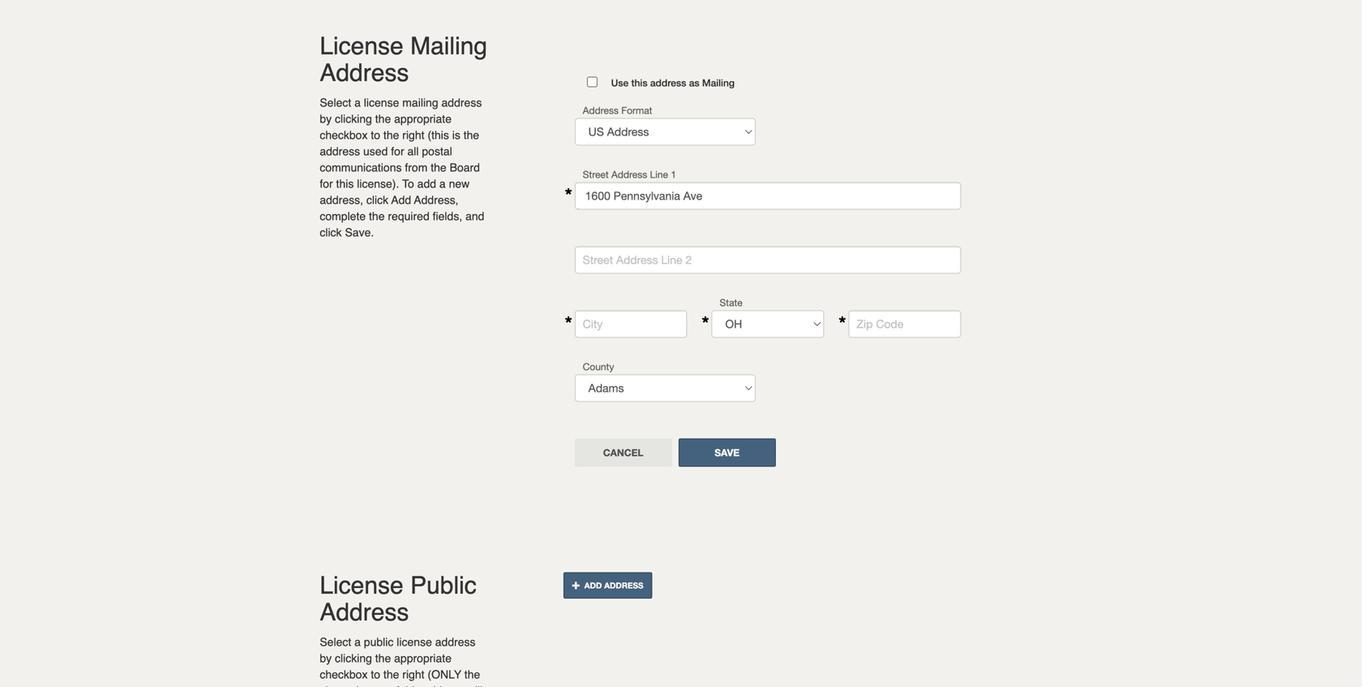Task type: describe. For each thing, give the bounding box(es) containing it.
0 vertical spatial this
[[632, 77, 648, 88]]

street for street address line 2
[[583, 253, 613, 266]]

code
[[876, 317, 904, 331]]

is
[[452, 128, 461, 141]]

a for license mailing address
[[355, 96, 361, 109]]

2
[[686, 253, 692, 266]]

(only
[[428, 668, 462, 681]]

appropriate for public
[[394, 652, 452, 665]]

add inside button
[[585, 580, 602, 590]]

use
[[611, 77, 629, 88]]

of
[[390, 684, 399, 687]]

license inside select a public license address by clicking the appropriate checkbox to the right (only the city and state of this address w
[[397, 636, 432, 649]]

1 vertical spatial click
[[320, 226, 342, 239]]

to for license public address
[[371, 668, 380, 681]]

mailing inside "license mailing address"
[[411, 32, 488, 60]]

address inside "license mailing address"
[[320, 59, 409, 87]]

clicking for license public address
[[335, 652, 372, 665]]

address left 'as'
[[651, 77, 687, 88]]

all
[[408, 145, 419, 158]]

1 horizontal spatial for
[[391, 145, 404, 158]]

add address button
[[564, 572, 653, 599]]

license for license public address
[[320, 572, 404, 600]]

this inside select a public license address by clicking the appropriate checkbox to the right (only the city and state of this address w
[[403, 684, 420, 687]]

by for license public address
[[320, 652, 332, 665]]

checkbox for license public address
[[320, 668, 368, 681]]

license).
[[357, 177, 399, 190]]

to
[[402, 177, 414, 190]]

used
[[363, 145, 388, 158]]

fields,
[[433, 210, 463, 223]]

select for license mailing address
[[320, 96, 351, 109]]

address inside button
[[605, 580, 644, 590]]

city
[[320, 684, 337, 687]]

license for license mailing address
[[320, 32, 404, 60]]

to for license mailing address
[[371, 128, 380, 141]]

a for license public address
[[355, 636, 361, 649]]

checkbox for license mailing address
[[320, 128, 368, 141]]

and inside select a license mailing address by clicking the appropriate checkbox to the right (this is the address used for all postal communications from the board for this license). to add a new address, click add address, complete the required fields, and click save.
[[466, 210, 485, 223]]

state
[[720, 297, 743, 308]]

right for public
[[403, 668, 425, 681]]

from
[[405, 161, 428, 174]]

communications
[[320, 161, 402, 174]]

Use this address as Mailing checkbox
[[587, 76, 598, 87]]

save.
[[345, 226, 374, 239]]

this inside select a license mailing address by clicking the appropriate checkbox to the right (this is the address used for all postal communications from the board for this license). to add a new address, click add address, complete the required fields, and click save.
[[336, 177, 354, 190]]

address up (only
[[435, 636, 476, 649]]

county
[[583, 361, 614, 372]]

select a public license address by clicking the appropriate checkbox to the right (only the city and state of this address w
[[320, 636, 483, 687]]

zip code
[[857, 317, 904, 331]]

Zip Code field
[[849, 310, 962, 338]]

address down use this address as mailing 'checkbox'
[[583, 105, 619, 116]]

as
[[689, 77, 700, 88]]

board
[[450, 161, 480, 174]]

public
[[364, 636, 394, 649]]

address up communications
[[320, 145, 360, 158]]



Task type: vqa. For each thing, say whether or not it's contained in the screenshot.
'OK' button in the top of the page
no



Task type: locate. For each thing, give the bounding box(es) containing it.
2 vertical spatial a
[[355, 636, 361, 649]]

1 vertical spatial by
[[320, 652, 332, 665]]

0 vertical spatial line
[[650, 169, 669, 180]]

license mailing address
[[320, 32, 488, 87]]

right for mailing
[[403, 128, 425, 141]]

mailing
[[403, 96, 439, 109]]

select left public
[[320, 636, 351, 649]]

right
[[403, 128, 425, 141], [403, 668, 425, 681]]

1 license from the top
[[320, 32, 404, 60]]

by inside select a public license address by clicking the appropriate checkbox to the right (only the city and state of this address w
[[320, 652, 332, 665]]

appropriate down mailing
[[394, 112, 452, 125]]

zip
[[857, 317, 873, 331]]

address left 1
[[612, 169, 648, 180]]

1
[[671, 169, 677, 180]]

1 vertical spatial right
[[403, 668, 425, 681]]

clicking down public
[[335, 652, 372, 665]]

license
[[320, 32, 404, 60], [320, 572, 404, 600]]

1 vertical spatial select
[[320, 636, 351, 649]]

1 by from the top
[[320, 112, 332, 125]]

0 horizontal spatial this
[[336, 177, 354, 190]]

this
[[632, 77, 648, 88], [336, 177, 354, 190], [403, 684, 420, 687]]

select inside select a public license address by clicking the appropriate checkbox to the right (only the city and state of this address w
[[320, 636, 351, 649]]

right up all
[[403, 128, 425, 141]]

select a license mailing address by clicking the appropriate checkbox to the right (this is the address used for all postal communications from the board for this license). to add a new address, click add address, complete the required fields, and click save.
[[320, 96, 485, 239]]

0 horizontal spatial for
[[320, 177, 333, 190]]

address,
[[320, 193, 363, 206]]

2 select from the top
[[320, 636, 351, 649]]

by for license mailing address
[[320, 112, 332, 125]]

add inside select a license mailing address by clicking the appropriate checkbox to the right (this is the address used for all postal communications from the board for this license). to add a new address, click add address, complete the required fields, and click save.
[[392, 193, 411, 206]]

1 checkbox from the top
[[320, 128, 368, 141]]

license
[[364, 96, 399, 109], [397, 636, 432, 649]]

1 right from the top
[[403, 128, 425, 141]]

0 vertical spatial checkbox
[[320, 128, 368, 141]]

checkbox inside select a public license address by clicking the appropriate checkbox to the right (only the city and state of this address w
[[320, 668, 368, 681]]

state
[[362, 684, 387, 687]]

license right public
[[397, 636, 432, 649]]

2 clicking from the top
[[335, 652, 372, 665]]

checkbox inside select a license mailing address by clicking the appropriate checkbox to the right (this is the address used for all postal communications from the board for this license). to add a new address, click add address, complete the required fields, and click save.
[[320, 128, 368, 141]]

1 vertical spatial street
[[583, 253, 613, 266]]

0 horizontal spatial add
[[392, 193, 411, 206]]

right left (only
[[403, 668, 425, 681]]

address
[[651, 77, 687, 88], [442, 96, 482, 109], [320, 145, 360, 158], [435, 636, 476, 649], [423, 684, 464, 687]]

1 horizontal spatial add
[[585, 580, 602, 590]]

0 vertical spatial select
[[320, 96, 351, 109]]

click down complete
[[320, 226, 342, 239]]

1 vertical spatial add
[[585, 580, 602, 590]]

appropriate inside select a public license address by clicking the appropriate checkbox to the right (only the city and state of this address w
[[394, 652, 452, 665]]

mailing up mailing
[[411, 32, 488, 60]]

click down 'license).'
[[367, 193, 389, 206]]

mailing
[[411, 32, 488, 60], [703, 77, 735, 88]]

street address line 1
[[583, 169, 677, 180]]

1 vertical spatial line
[[662, 253, 683, 266]]

1 vertical spatial license
[[397, 636, 432, 649]]

checkbox up used
[[320, 128, 368, 141]]

0 vertical spatial to
[[371, 128, 380, 141]]

1 vertical spatial and
[[340, 684, 359, 687]]

line left 1
[[650, 169, 669, 180]]

a right add
[[440, 177, 446, 190]]

address
[[320, 59, 409, 87], [583, 105, 619, 116], [612, 169, 648, 180], [617, 253, 658, 266], [605, 580, 644, 590], [320, 598, 409, 626]]

address up mailing
[[320, 59, 409, 87]]

0 horizontal spatial click
[[320, 226, 342, 239]]

2 horizontal spatial this
[[632, 77, 648, 88]]

2 by from the top
[[320, 652, 332, 665]]

2 appropriate from the top
[[394, 652, 452, 665]]

0 horizontal spatial mailing
[[411, 32, 488, 60]]

street address line 2
[[583, 253, 692, 266]]

1 street from the top
[[583, 169, 609, 180]]

1 vertical spatial a
[[440, 177, 446, 190]]

0 vertical spatial license
[[364, 96, 399, 109]]

and right the city
[[340, 684, 359, 687]]

1 horizontal spatial mailing
[[703, 77, 735, 88]]

street for street address line 1
[[583, 169, 609, 180]]

required
[[388, 210, 430, 223]]

right inside select a license mailing address by clicking the appropriate checkbox to the right (this is the address used for all postal communications from the board for this license). to add a new address, click add address, complete the required fields, and click save.
[[403, 128, 425, 141]]

address down (only
[[423, 684, 464, 687]]

the
[[375, 112, 391, 125], [384, 128, 399, 141], [464, 128, 480, 141], [431, 161, 447, 174], [369, 210, 385, 223], [375, 652, 391, 665], [384, 668, 399, 681], [465, 668, 480, 681]]

to inside select a license mailing address by clicking the appropriate checkbox to the right (this is the address used for all postal communications from the board for this license). to add a new address, click add address, complete the required fields, and click save.
[[371, 128, 380, 141]]

0 vertical spatial mailing
[[411, 32, 488, 60]]

address format
[[583, 105, 653, 116]]

1 vertical spatial appropriate
[[394, 652, 452, 665]]

0 vertical spatial a
[[355, 96, 361, 109]]

appropriate
[[394, 112, 452, 125], [394, 652, 452, 665]]

this right use
[[632, 77, 648, 88]]

2 checkbox from the top
[[320, 668, 368, 681]]

and inside select a public license address by clicking the appropriate checkbox to the right (only the city and state of this address w
[[340, 684, 359, 687]]

0 vertical spatial for
[[391, 145, 404, 158]]

1 horizontal spatial this
[[403, 684, 420, 687]]

address left "2"
[[617, 253, 658, 266]]

City field
[[575, 310, 688, 338]]

for
[[391, 145, 404, 158], [320, 177, 333, 190]]

street down address format
[[583, 169, 609, 180]]

1 to from the top
[[371, 128, 380, 141]]

0 vertical spatial appropriate
[[394, 112, 452, 125]]

this right 'of'
[[403, 684, 420, 687]]

for up "address,"
[[320, 177, 333, 190]]

address up public
[[320, 598, 409, 626]]

clicking inside select a license mailing address by clicking the appropriate checkbox to the right (this is the address used for all postal communications from the board for this license). to add a new address, click add address, complete the required fields, and click save.
[[335, 112, 372, 125]]

to up state
[[371, 668, 380, 681]]

line for 2
[[662, 253, 683, 266]]

address right plus image
[[605, 580, 644, 590]]

address,
[[414, 193, 459, 206]]

appropriate for mailing
[[394, 112, 452, 125]]

1 vertical spatial for
[[320, 177, 333, 190]]

0 horizontal spatial and
[[340, 684, 359, 687]]

new
[[449, 177, 470, 190]]

use this address as mailing
[[611, 77, 735, 88]]

a left public
[[355, 636, 361, 649]]

1 clicking from the top
[[335, 112, 372, 125]]

format
[[622, 105, 653, 116]]

right inside select a public license address by clicking the appropriate checkbox to the right (only the city and state of this address w
[[403, 668, 425, 681]]

2 license from the top
[[320, 572, 404, 600]]

1 horizontal spatial and
[[466, 210, 485, 223]]

license public address
[[320, 572, 477, 626]]

add address
[[585, 580, 644, 590]]

to up used
[[371, 128, 380, 141]]

0 vertical spatial click
[[367, 193, 389, 206]]

license inside license public address
[[320, 572, 404, 600]]

select up communications
[[320, 96, 351, 109]]

license inside "license mailing address"
[[320, 32, 404, 60]]

by inside select a license mailing address by clicking the appropriate checkbox to the right (this is the address used for all postal communications from the board for this license). to add a new address, click add address, complete the required fields, and click save.
[[320, 112, 332, 125]]

0 vertical spatial by
[[320, 112, 332, 125]]

a
[[355, 96, 361, 109], [440, 177, 446, 190], [355, 636, 361, 649]]

2 vertical spatial this
[[403, 684, 420, 687]]

select for license public address
[[320, 636, 351, 649]]

line for 1
[[650, 169, 669, 180]]

license left mailing
[[364, 96, 399, 109]]

1 horizontal spatial click
[[367, 193, 389, 206]]

checkbox
[[320, 128, 368, 141], [320, 668, 368, 681]]

0 vertical spatial right
[[403, 128, 425, 141]]

clicking
[[335, 112, 372, 125], [335, 652, 372, 665]]

address up is
[[442, 96, 482, 109]]

1 vertical spatial checkbox
[[320, 668, 368, 681]]

complete
[[320, 210, 366, 223]]

for left all
[[391, 145, 404, 158]]

line left "2"
[[662, 253, 683, 266]]

0 vertical spatial license
[[320, 32, 404, 60]]

to
[[371, 128, 380, 141], [371, 668, 380, 681]]

clicking for license mailing address
[[335, 112, 372, 125]]

0 vertical spatial add
[[392, 193, 411, 206]]

clicking up used
[[335, 112, 372, 125]]

1 vertical spatial license
[[320, 572, 404, 600]]

this up "address,"
[[336, 177, 354, 190]]

1 vertical spatial to
[[371, 668, 380, 681]]

clicking inside select a public license address by clicking the appropriate checkbox to the right (only the city and state of this address w
[[335, 652, 372, 665]]

2 street from the top
[[583, 253, 613, 266]]

appropriate up (only
[[394, 652, 452, 665]]

line
[[650, 169, 669, 180], [662, 253, 683, 266]]

license inside select a license mailing address by clicking the appropriate checkbox to the right (this is the address used for all postal communications from the board for this license). to add a new address, click add address, complete the required fields, and click save.
[[364, 96, 399, 109]]

public
[[411, 572, 477, 600]]

by up the city
[[320, 652, 332, 665]]

a inside select a public license address by clicking the appropriate checkbox to the right (only the city and state of this address w
[[355, 636, 361, 649]]

add
[[392, 193, 411, 206], [585, 580, 602, 590]]

click
[[367, 193, 389, 206], [320, 226, 342, 239]]

by up communications
[[320, 112, 332, 125]]

appropriate inside select a license mailing address by clicking the appropriate checkbox to the right (this is the address used for all postal communications from the board for this license). to add a new address, click add address, complete the required fields, and click save.
[[394, 112, 452, 125]]

postal
[[422, 145, 452, 158]]

2 right from the top
[[403, 668, 425, 681]]

street up city
[[583, 253, 613, 266]]

0 vertical spatial and
[[466, 210, 485, 223]]

1 vertical spatial this
[[336, 177, 354, 190]]

0 vertical spatial clicking
[[335, 112, 372, 125]]

add
[[418, 177, 436, 190]]

1 vertical spatial clicking
[[335, 652, 372, 665]]

plus image
[[573, 581, 585, 589]]

Street Address Line 1 field
[[575, 182, 962, 210]]

1 select from the top
[[320, 96, 351, 109]]

None button
[[575, 438, 672, 467], [679, 438, 776, 467], [575, 438, 672, 467], [679, 438, 776, 467]]

2 to from the top
[[371, 668, 380, 681]]

checkbox up the city
[[320, 668, 368, 681]]

and right fields,
[[466, 210, 485, 223]]

Street Address Line 2 field
[[575, 246, 962, 274]]

and
[[466, 210, 485, 223], [340, 684, 359, 687]]

0 vertical spatial street
[[583, 169, 609, 180]]

1 appropriate from the top
[[394, 112, 452, 125]]

1 vertical spatial mailing
[[703, 77, 735, 88]]

a left mailing
[[355, 96, 361, 109]]

city
[[583, 317, 603, 331]]

address inside license public address
[[320, 598, 409, 626]]

select
[[320, 96, 351, 109], [320, 636, 351, 649]]

by
[[320, 112, 332, 125], [320, 652, 332, 665]]

select inside select a license mailing address by clicking the appropriate checkbox to the right (this is the address used for all postal communications from the board for this license). to add a new address, click add address, complete the required fields, and click save.
[[320, 96, 351, 109]]

to inside select a public license address by clicking the appropriate checkbox to the right (only the city and state of this address w
[[371, 668, 380, 681]]

(this
[[428, 128, 449, 141]]

street
[[583, 169, 609, 180], [583, 253, 613, 266]]

mailing right 'as'
[[703, 77, 735, 88]]



